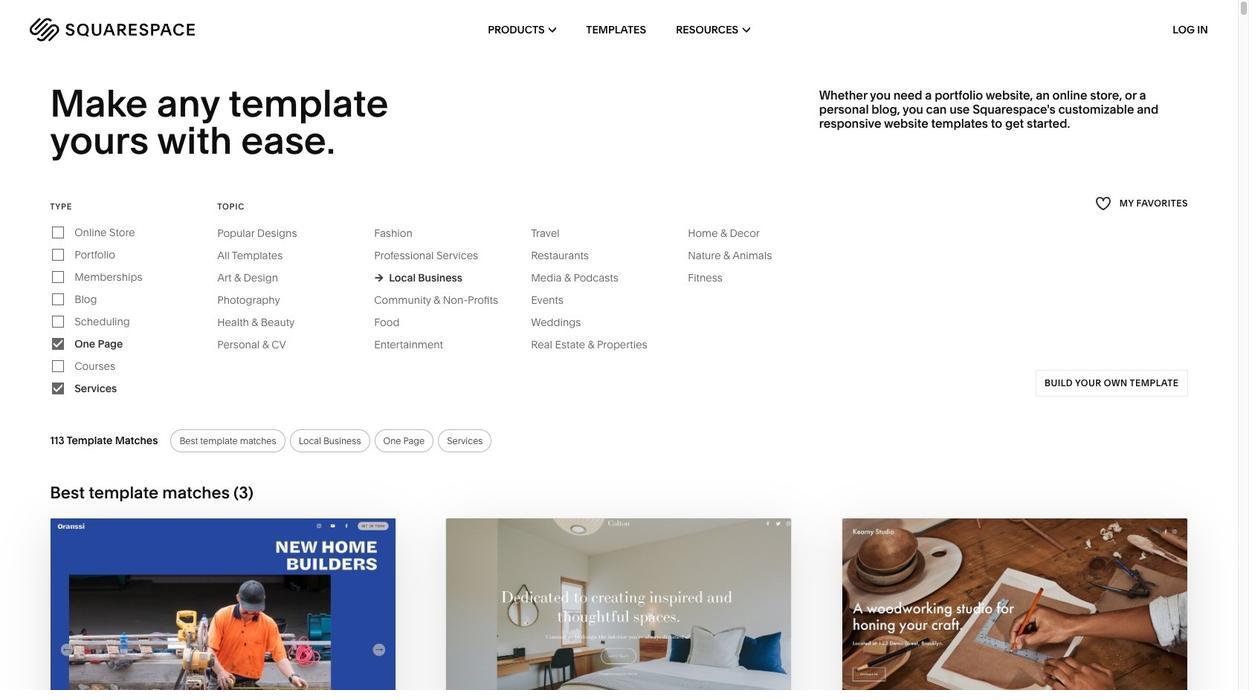 Task type: vqa. For each thing, say whether or not it's contained in the screenshot.
Minetta
no



Task type: describe. For each thing, give the bounding box(es) containing it.
kearny image
[[842, 519, 1187, 691]]

colton image
[[446, 519, 791, 691]]

oranssi image
[[51, 519, 396, 691]]



